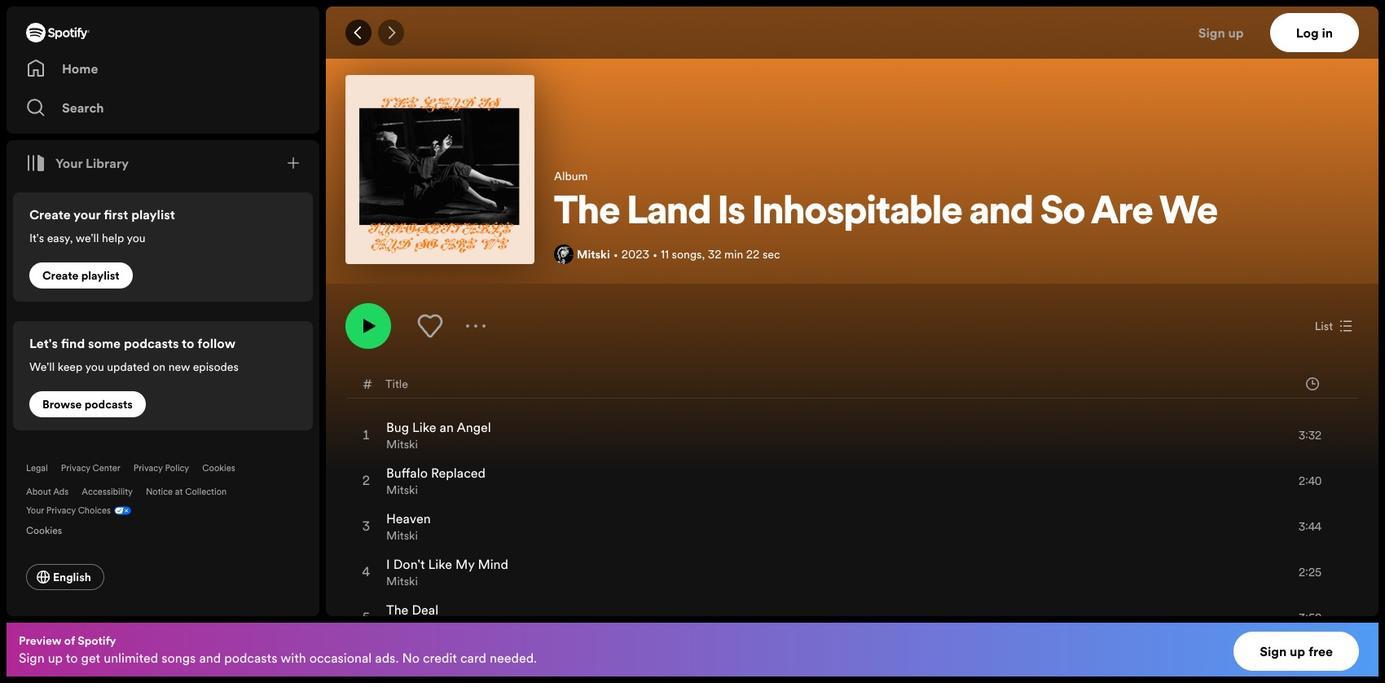 Task type: describe. For each thing, give the bounding box(es) containing it.
get
[[81, 649, 100, 667]]

home link
[[26, 52, 300, 85]]

of
[[64, 632, 75, 649]]

mitski inside buffalo replaced mitski
[[386, 482, 418, 498]]

22
[[746, 246, 760, 262]]

11
[[661, 246, 669, 262]]

2:25
[[1299, 564, 1322, 580]]

up for sign up
[[1229, 24, 1244, 42]]

log in
[[1296, 24, 1333, 42]]

don't
[[393, 555, 425, 573]]

the for the land is inhospitable and so are we
[[554, 194, 620, 233]]

search link
[[26, 91, 300, 124]]

sign inside preview of spotify sign up to get unlimited songs and podcasts with occasional ads. no credit card needed.
[[19, 649, 45, 667]]

choices
[[78, 505, 111, 517]]

library
[[86, 154, 129, 172]]

replaced
[[431, 464, 486, 482]]

mitski inside 'i don't like my mind mitski'
[[386, 573, 418, 589]]

the deal link
[[386, 601, 439, 619]]

you for first
[[127, 230, 146, 246]]

we'll
[[76, 230, 99, 246]]

privacy policy link
[[133, 462, 189, 474]]

card
[[460, 649, 487, 667]]

1 horizontal spatial cookies link
[[202, 462, 235, 474]]

sec
[[763, 246, 780, 262]]

collection
[[185, 486, 227, 498]]

sign up free button
[[1234, 632, 1360, 671]]

notice at collection link
[[146, 486, 227, 498]]

we'll
[[29, 359, 55, 375]]

privacy center link
[[61, 462, 120, 474]]

occasional
[[309, 649, 372, 667]]

sign up button
[[1192, 13, 1270, 52]]

go forward image
[[385, 26, 398, 39]]

browse podcasts link
[[29, 391, 146, 417]]

search
[[62, 99, 104, 117]]

english button
[[26, 564, 104, 590]]

2023
[[622, 246, 650, 262]]

new
[[168, 359, 190, 375]]

spotify image
[[26, 23, 90, 42]]

mitski link for buffalo replaced
[[386, 482, 418, 498]]

#
[[363, 375, 372, 392]]

the deal
[[386, 601, 439, 619]]

buffalo
[[386, 464, 428, 482]]

sign up
[[1199, 24, 1244, 42]]

to inside preview of spotify sign up to get unlimited songs and podcasts with occasional ads. no credit card needed.
[[66, 649, 78, 667]]

bug like an angel link
[[386, 418, 491, 436]]

ads
[[53, 486, 69, 498]]

privacy down ads
[[46, 505, 76, 517]]

duration element
[[1307, 377, 1320, 390]]

policy
[[165, 462, 189, 474]]

main element
[[7, 7, 320, 616]]

on
[[153, 359, 166, 375]]

# column header
[[363, 369, 372, 398]]

up inside preview of spotify sign up to get unlimited songs and podcasts with occasional ads. no credit card needed.
[[48, 649, 63, 667]]

your privacy choices
[[26, 505, 111, 517]]

cookies for the bottom the cookies link
[[26, 523, 62, 537]]

sign for sign up free
[[1260, 642, 1287, 660]]

songs inside preview of spotify sign up to get unlimited songs and podcasts with occasional ads. no credit card needed.
[[162, 649, 196, 667]]

sign up free
[[1260, 642, 1333, 660]]

in
[[1322, 24, 1333, 42]]

find
[[61, 334, 85, 352]]

preview
[[19, 632, 61, 649]]

min
[[725, 246, 744, 262]]

# row
[[346, 369, 1359, 399]]

ads.
[[375, 649, 399, 667]]

privacy center
[[61, 462, 120, 474]]

podcasts inside preview of spotify sign up to get unlimited songs and podcasts with occasional ads. no credit card needed.
[[224, 649, 278, 667]]

follow
[[198, 334, 236, 352]]

angel
[[457, 418, 491, 436]]

the land is inhospitable and so are we grid
[[327, 368, 1378, 683]]

an
[[440, 418, 454, 436]]

mind
[[478, 555, 509, 573]]

like inside bug like an angel mitski
[[412, 418, 436, 436]]

center
[[93, 462, 120, 474]]

cookies for right the cookies link
[[202, 462, 235, 474]]

episodes
[[193, 359, 239, 375]]

album
[[554, 168, 588, 185]]

32
[[708, 246, 722, 262]]

buffalo replaced link
[[386, 464, 486, 482]]

create your first playlist it's easy, we'll help you
[[29, 205, 175, 246]]

your privacy choices button
[[26, 505, 111, 517]]

california consumer privacy act (ccpa) opt-out icon image
[[111, 505, 131, 520]]

you for some
[[85, 359, 104, 375]]

we
[[1160, 194, 1218, 233]]

first
[[104, 205, 128, 223]]

log
[[1296, 24, 1319, 42]]

heaven
[[386, 509, 431, 527]]

is
[[718, 194, 746, 233]]

so
[[1041, 194, 1086, 233]]

english
[[53, 569, 91, 585]]



Task type: locate. For each thing, give the bounding box(es) containing it.
sign for sign up
[[1199, 24, 1226, 42]]

go back image
[[352, 26, 365, 39]]

create inside create your first playlist it's easy, we'll help you
[[29, 205, 71, 223]]

1 vertical spatial songs
[[162, 649, 196, 667]]

about ads link
[[26, 486, 69, 498]]

about ads
[[26, 486, 69, 498]]

songs right 11 on the top left of the page
[[672, 246, 702, 262]]

spotify
[[78, 632, 116, 649]]

notice
[[146, 486, 173, 498]]

2 horizontal spatial up
[[1290, 642, 1306, 660]]

the land is inhospitable and so are we image
[[346, 75, 535, 264]]

1 horizontal spatial sign
[[1199, 24, 1226, 42]]

playlist
[[131, 205, 175, 223], [81, 267, 120, 284]]

browse
[[42, 396, 82, 412]]

1 vertical spatial cookies link
[[26, 520, 75, 538]]

you
[[127, 230, 146, 246], [85, 359, 104, 375]]

1 horizontal spatial cookies
[[202, 462, 235, 474]]

updated
[[107, 359, 150, 375]]

like inside 'i don't like my mind mitski'
[[428, 555, 452, 573]]

you right keep
[[85, 359, 104, 375]]

mitski link up the deal link
[[386, 573, 418, 589]]

bug
[[386, 418, 409, 436]]

0 horizontal spatial cookies link
[[26, 520, 75, 538]]

11 songs , 32 min 22 sec
[[661, 246, 780, 262]]

mitski up the deal link
[[386, 573, 418, 589]]

0 vertical spatial playlist
[[131, 205, 175, 223]]

up left the "log"
[[1229, 24, 1244, 42]]

about
[[26, 486, 51, 498]]

mitski inside bug like an angel mitski
[[386, 436, 418, 452]]

3:32
[[1299, 427, 1322, 443]]

cookies link
[[202, 462, 235, 474], [26, 520, 75, 538]]

mitski link right mitski icon
[[577, 246, 610, 262]]

0 vertical spatial songs
[[672, 246, 702, 262]]

0 horizontal spatial you
[[85, 359, 104, 375]]

privacy for privacy center
[[61, 462, 90, 474]]

duration image
[[1307, 377, 1320, 390]]

1 horizontal spatial you
[[127, 230, 146, 246]]

0 horizontal spatial cookies
[[26, 523, 62, 537]]

0 vertical spatial and
[[970, 194, 1034, 233]]

let's
[[29, 334, 58, 352]]

no
[[402, 649, 420, 667]]

buffalo replaced mitski
[[386, 464, 486, 498]]

mitski right mitski icon
[[577, 246, 610, 262]]

your down about
[[26, 505, 44, 517]]

and inside preview of spotify sign up to get unlimited songs and podcasts with occasional ads. no credit card needed.
[[199, 649, 221, 667]]

1 horizontal spatial your
[[55, 154, 83, 172]]

mitski inside heaven mitski
[[386, 527, 418, 544]]

your library button
[[20, 147, 135, 179]]

mitski link up don't
[[386, 527, 418, 544]]

and
[[970, 194, 1034, 233], [199, 649, 221, 667]]

privacy for privacy policy
[[133, 462, 163, 474]]

it's
[[29, 230, 44, 246]]

sign
[[1199, 24, 1226, 42], [1260, 642, 1287, 660], [19, 649, 45, 667]]

sign inside button
[[1199, 24, 1226, 42]]

needed.
[[490, 649, 537, 667]]

like left an
[[412, 418, 436, 436]]

playlist inside button
[[81, 267, 120, 284]]

3:52 cell
[[1156, 596, 1345, 640]]

playlist inside create your first playlist it's easy, we'll help you
[[131, 205, 175, 223]]

the for the deal
[[386, 601, 409, 619]]

mitski link for i don't like my mind
[[386, 573, 418, 589]]

up inside button
[[1290, 642, 1306, 660]]

top bar and user menu element
[[326, 7, 1379, 59]]

free
[[1309, 642, 1333, 660]]

podcasts inside "link"
[[85, 396, 133, 412]]

and left so
[[970, 194, 1034, 233]]

cookies link up collection
[[202, 462, 235, 474]]

1 vertical spatial playlist
[[81, 267, 120, 284]]

up for sign up free
[[1290, 642, 1306, 660]]

credit
[[423, 649, 457, 667]]

1 vertical spatial your
[[26, 505, 44, 517]]

accessibility link
[[82, 486, 133, 498]]

,
[[702, 246, 705, 262]]

podcasts inside let's find some podcasts to follow we'll keep you updated on new episodes
[[124, 334, 179, 352]]

0 vertical spatial the
[[554, 194, 620, 233]]

create inside create playlist button
[[42, 267, 79, 284]]

create up 'easy,'
[[29, 205, 71, 223]]

0 vertical spatial like
[[412, 418, 436, 436]]

notice at collection
[[146, 486, 227, 498]]

to left 'get'
[[66, 649, 78, 667]]

0 vertical spatial your
[[55, 154, 83, 172]]

mitski link for heaven
[[386, 527, 418, 544]]

mitski link up buffalo in the left bottom of the page
[[386, 436, 418, 452]]

you right help
[[127, 230, 146, 246]]

0 horizontal spatial the
[[386, 601, 409, 619]]

1 horizontal spatial and
[[970, 194, 1034, 233]]

create
[[29, 205, 71, 223], [42, 267, 79, 284]]

up left the 'free'
[[1290, 642, 1306, 660]]

land
[[627, 194, 711, 233]]

heaven mitski
[[386, 509, 431, 544]]

i don't like my mind link
[[386, 555, 509, 573]]

0 vertical spatial cookies
[[202, 462, 235, 474]]

at
[[175, 486, 183, 498]]

privacy up notice
[[133, 462, 163, 474]]

cookies up collection
[[202, 462, 235, 474]]

1 horizontal spatial playlist
[[131, 205, 175, 223]]

sign inside button
[[1260, 642, 1287, 660]]

your
[[73, 205, 101, 223]]

mitski image
[[554, 245, 574, 264]]

songs
[[672, 246, 702, 262], [162, 649, 196, 667]]

1 horizontal spatial to
[[182, 334, 194, 352]]

title
[[386, 375, 408, 392]]

podcasts down updated
[[85, 396, 133, 412]]

2 horizontal spatial sign
[[1260, 642, 1287, 660]]

podcasts left with
[[224, 649, 278, 667]]

and right 'unlimited'
[[199, 649, 221, 667]]

your inside button
[[55, 154, 83, 172]]

the land is inhospitable and so are we
[[554, 194, 1218, 233]]

unlimited
[[104, 649, 158, 667]]

legal link
[[26, 462, 48, 474]]

0 horizontal spatial sign
[[19, 649, 45, 667]]

create for playlist
[[42, 267, 79, 284]]

create for your
[[29, 205, 71, 223]]

the down album
[[554, 194, 620, 233]]

1 vertical spatial you
[[85, 359, 104, 375]]

you inside create your first playlist it's easy, we'll help you
[[127, 230, 146, 246]]

up left of
[[48, 649, 63, 667]]

inhospitable
[[753, 194, 963, 233]]

2:40
[[1299, 473, 1322, 489]]

accessibility
[[82, 486, 133, 498]]

your for your library
[[55, 154, 83, 172]]

1 horizontal spatial the
[[554, 194, 620, 233]]

mitski up buffalo in the left bottom of the page
[[386, 436, 418, 452]]

0 horizontal spatial songs
[[162, 649, 196, 667]]

0 horizontal spatial playlist
[[81, 267, 120, 284]]

cookies link down "your privacy choices"
[[26, 520, 75, 538]]

1 vertical spatial and
[[199, 649, 221, 667]]

0 vertical spatial to
[[182, 334, 194, 352]]

1 horizontal spatial songs
[[672, 246, 702, 262]]

0 horizontal spatial and
[[199, 649, 221, 667]]

playlist right 'first'
[[131, 205, 175, 223]]

3:52
[[1299, 610, 1322, 626]]

the inside grid
[[386, 601, 409, 619]]

up inside button
[[1229, 24, 1244, 42]]

my
[[456, 555, 475, 573]]

playlist down help
[[81, 267, 120, 284]]

List button
[[1309, 313, 1360, 339]]

the left 'deal'
[[386, 601, 409, 619]]

your for your privacy choices
[[26, 505, 44, 517]]

mitski link up heaven
[[386, 482, 418, 498]]

deal
[[412, 601, 439, 619]]

list
[[1315, 318, 1333, 334]]

1 vertical spatial podcasts
[[85, 396, 133, 412]]

0 vertical spatial cookies link
[[202, 462, 235, 474]]

bug like an angel mitski
[[386, 418, 491, 452]]

1 vertical spatial cookies
[[26, 523, 62, 537]]

create down 'easy,'
[[42, 267, 79, 284]]

mitski link
[[577, 246, 610, 262], [386, 436, 418, 452], [386, 482, 418, 498], [386, 527, 418, 544], [386, 573, 418, 589]]

0 vertical spatial podcasts
[[124, 334, 179, 352]]

privacy up ads
[[61, 462, 90, 474]]

0 vertical spatial create
[[29, 205, 71, 223]]

mitski up heaven
[[386, 482, 418, 498]]

privacy
[[61, 462, 90, 474], [133, 462, 163, 474], [46, 505, 76, 517]]

2 vertical spatial podcasts
[[224, 649, 278, 667]]

songs right 'unlimited'
[[162, 649, 196, 667]]

help
[[102, 230, 124, 246]]

mitski
[[577, 246, 610, 262], [386, 436, 418, 452], [386, 482, 418, 498], [386, 527, 418, 544], [386, 573, 418, 589]]

browse podcasts
[[42, 396, 133, 412]]

your left library at top left
[[55, 154, 83, 172]]

i
[[386, 555, 390, 573]]

heaven link
[[386, 509, 431, 527]]

0 horizontal spatial up
[[48, 649, 63, 667]]

1 vertical spatial the
[[386, 601, 409, 619]]

some
[[88, 334, 121, 352]]

1 vertical spatial create
[[42, 267, 79, 284]]

to
[[182, 334, 194, 352], [66, 649, 78, 667]]

1 vertical spatial to
[[66, 649, 78, 667]]

mitski up don't
[[386, 527, 418, 544]]

to inside let's find some podcasts to follow we'll keep you updated on new episodes
[[182, 334, 194, 352]]

like left my
[[428, 555, 452, 573]]

3:32 cell
[[1156, 413, 1345, 457]]

1 vertical spatial like
[[428, 555, 452, 573]]

preview of spotify sign up to get unlimited songs and podcasts with occasional ads. no credit card needed.
[[19, 632, 537, 667]]

mitski link for bug like an angel
[[386, 436, 418, 452]]

podcasts up on at the left of page
[[124, 334, 179, 352]]

1 horizontal spatial up
[[1229, 24, 1244, 42]]

cookies down "your privacy choices"
[[26, 523, 62, 537]]

0 horizontal spatial your
[[26, 505, 44, 517]]

you inside let's find some podcasts to follow we'll keep you updated on new episodes
[[85, 359, 104, 375]]

0 horizontal spatial to
[[66, 649, 78, 667]]

podcasts
[[124, 334, 179, 352], [85, 396, 133, 412], [224, 649, 278, 667]]

to up new
[[182, 334, 194, 352]]

log in button
[[1270, 13, 1360, 52]]

your library
[[55, 154, 129, 172]]

up
[[1229, 24, 1244, 42], [1290, 642, 1306, 660], [48, 649, 63, 667]]

0 vertical spatial you
[[127, 230, 146, 246]]

with
[[280, 649, 306, 667]]



Task type: vqa. For each thing, say whether or not it's contained in the screenshot.
Accessibility
yes



